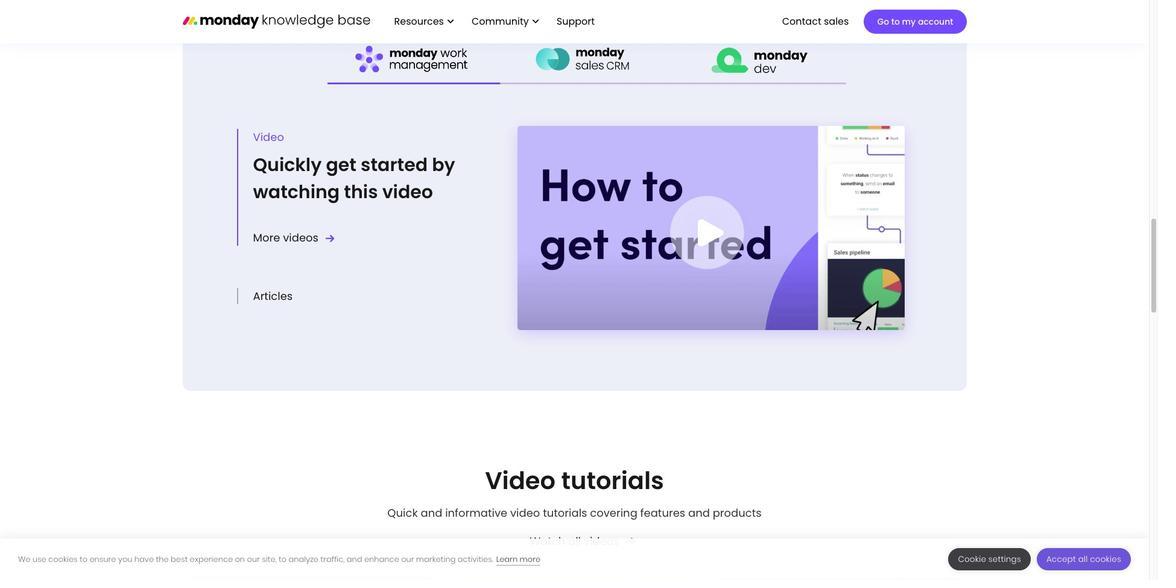Task type: locate. For each thing, give the bounding box(es) containing it.
videos right the more
[[283, 230, 318, 245]]

use
[[33, 554, 46, 565]]

to left ensure
[[80, 554, 88, 565]]

you
[[118, 554, 132, 565]]

and right traffic, at bottom left
[[347, 554, 362, 565]]

0 horizontal spatial videos
[[283, 230, 318, 245]]

0 horizontal spatial our
[[247, 554, 260, 565]]

0 horizontal spatial cookies
[[48, 554, 78, 565]]

video down started
[[382, 179, 433, 205]]

0 vertical spatial all
[[568, 534, 581, 549]]

to
[[891, 16, 900, 28], [80, 554, 88, 565], [279, 554, 287, 565]]

analyze
[[289, 554, 318, 565]]

account
[[918, 16, 953, 28]]

get
[[326, 152, 356, 178]]

video
[[382, 179, 433, 205], [510, 506, 540, 521]]

quickly
[[253, 152, 322, 178]]

and inside dialog
[[347, 554, 362, 565]]

videos down covering
[[584, 534, 619, 549]]

and right quick
[[421, 506, 442, 521]]

started
[[361, 152, 428, 178]]

to right the go
[[891, 16, 900, 28]]

video for video
[[253, 130, 284, 145]]

tutorials up watch all videos
[[543, 506, 587, 521]]

on
[[235, 554, 245, 565]]

1 vertical spatial videos
[[584, 534, 619, 549]]

0 vertical spatial videos
[[283, 230, 318, 245]]

traffic,
[[320, 554, 345, 565]]

1 vertical spatial video
[[485, 464, 555, 498]]

1 horizontal spatial cookies
[[1090, 554, 1121, 566]]

cookies right accept
[[1090, 554, 1121, 566]]

1 horizontal spatial video
[[485, 464, 555, 498]]

1 horizontal spatial all
[[1078, 554, 1088, 566]]

0 vertical spatial video
[[253, 130, 284, 145]]

all right accept
[[1078, 554, 1088, 566]]

cookies right 'use'
[[48, 554, 78, 565]]

watch all videos link
[[530, 534, 635, 550]]

list containing resources
[[382, 0, 604, 43]]

go to my account link
[[864, 10, 967, 34]]

support link
[[551, 11, 604, 32], [557, 14, 598, 28]]

1 horizontal spatial to
[[279, 554, 287, 565]]

have
[[134, 554, 154, 565]]

all for cookies
[[1078, 554, 1088, 566]]

dialog
[[0, 539, 1149, 581]]

accept all cookies
[[1046, 554, 1121, 566]]

our
[[247, 554, 260, 565], [401, 554, 414, 565]]

support
[[557, 14, 595, 28]]

ensure
[[90, 554, 116, 565]]

all
[[568, 534, 581, 549], [1078, 554, 1088, 566]]

1 vertical spatial video
[[510, 506, 540, 521]]

video
[[253, 130, 284, 145], [485, 464, 555, 498]]

0 horizontal spatial video
[[382, 179, 433, 205]]

watch
[[530, 534, 565, 549]]

cookie
[[958, 554, 986, 566]]

this
[[344, 179, 378, 205]]

our right on
[[247, 554, 260, 565]]

experience
[[190, 554, 233, 565]]

learn more link
[[496, 554, 541, 566]]

tutorials up covering
[[561, 464, 664, 498]]

quickly get started by watching this video
[[253, 152, 455, 205]]

cookies inside 'button'
[[1090, 554, 1121, 566]]

all inside 'button'
[[1078, 554, 1088, 566]]

community link
[[466, 11, 544, 32]]

0 vertical spatial video
[[382, 179, 433, 205]]

watching
[[253, 179, 340, 205]]

dialog containing we use cookies to ensure you have the best experience on our site, to analyze traffic, and enhance our marketing activities.
[[0, 539, 1149, 581]]

1 horizontal spatial video
[[510, 506, 540, 521]]

resources link
[[388, 11, 460, 32]]

1 vertical spatial all
[[1078, 554, 1088, 566]]

list
[[382, 0, 604, 43]]

2 horizontal spatial to
[[891, 16, 900, 28]]

tutorials
[[561, 464, 664, 498], [543, 506, 587, 521]]

video up informative
[[485, 464, 555, 498]]

contact sales link
[[776, 11, 855, 32]]

best
[[171, 554, 188, 565]]

cookies
[[48, 554, 78, 565], [1090, 554, 1121, 566]]

more videos link
[[253, 230, 335, 246]]

1 horizontal spatial our
[[401, 554, 414, 565]]

covering
[[590, 506, 637, 521]]

videos
[[283, 230, 318, 245], [584, 534, 619, 549]]

logo monday dev image
[[711, 44, 808, 76]]

video up the quickly
[[253, 130, 284, 145]]

to right site,
[[279, 554, 287, 565]]

our right enhance
[[401, 554, 414, 565]]

0 horizontal spatial video
[[253, 130, 284, 145]]

go to my account
[[877, 16, 953, 28]]

video up watch
[[510, 506, 540, 521]]

logo monday work image
[[355, 45, 472, 74]]

products
[[713, 506, 762, 521]]

0 horizontal spatial all
[[568, 534, 581, 549]]

0 horizontal spatial and
[[347, 554, 362, 565]]

video for video tutorials
[[485, 464, 555, 498]]

go
[[877, 16, 889, 28]]

and right features
[[688, 506, 710, 521]]

all right watch
[[568, 534, 581, 549]]

activities.
[[458, 554, 493, 565]]

and
[[421, 506, 442, 521], [688, 506, 710, 521], [347, 554, 362, 565]]



Task type: describe. For each thing, give the bounding box(es) containing it.
cookies for use
[[48, 554, 78, 565]]

features
[[640, 506, 685, 521]]

0 vertical spatial tutorials
[[561, 464, 664, 498]]

settings
[[988, 554, 1021, 566]]

watch all videos
[[530, 534, 619, 549]]

1 horizontal spatial videos
[[584, 534, 619, 549]]

main element
[[382, 0, 967, 43]]

quick
[[387, 506, 418, 521]]

1 horizontal spatial and
[[421, 506, 442, 521]]

informative
[[445, 506, 507, 521]]

1 our from the left
[[247, 554, 260, 565]]

quick and informative video tutorials covering features and products
[[387, 506, 762, 521]]

we use cookies to ensure you have the best experience on our site, to analyze traffic, and enhance our marketing activities. learn more
[[18, 554, 541, 565]]

the
[[156, 554, 169, 565]]

by
[[432, 152, 455, 178]]

0 horizontal spatial to
[[80, 554, 88, 565]]

cookie settings button
[[948, 549, 1031, 571]]

accept all cookies button
[[1037, 549, 1131, 571]]

resources
[[394, 14, 444, 28]]

more
[[520, 554, 541, 565]]

enhance
[[364, 554, 399, 565]]

all for videos
[[568, 534, 581, 549]]

more
[[253, 230, 280, 245]]

to inside main element
[[891, 16, 900, 28]]

sales
[[824, 14, 849, 28]]

logo monday sales image
[[536, 46, 638, 74]]

community
[[472, 14, 529, 28]]

accept
[[1046, 554, 1076, 566]]

1 vertical spatial tutorials
[[543, 506, 587, 521]]

more videos
[[253, 230, 318, 245]]

monday.com logo image
[[182, 9, 370, 34]]

video inside quickly get started by watching this video
[[382, 179, 433, 205]]

2 horizontal spatial and
[[688, 506, 710, 521]]

video tutorials
[[485, 464, 664, 498]]

site,
[[262, 554, 277, 565]]

articles
[[253, 289, 293, 304]]

we
[[18, 554, 30, 565]]

my
[[902, 16, 916, 28]]

learn
[[496, 554, 518, 565]]

marketing
[[416, 554, 456, 565]]

contact sales
[[782, 14, 849, 28]]

cookies for all
[[1090, 554, 1121, 566]]

2 our from the left
[[401, 554, 414, 565]]

contact
[[782, 14, 821, 28]]

cookie settings
[[958, 554, 1021, 566]]



Task type: vqa. For each thing, say whether or not it's contained in the screenshot.
simply
no



